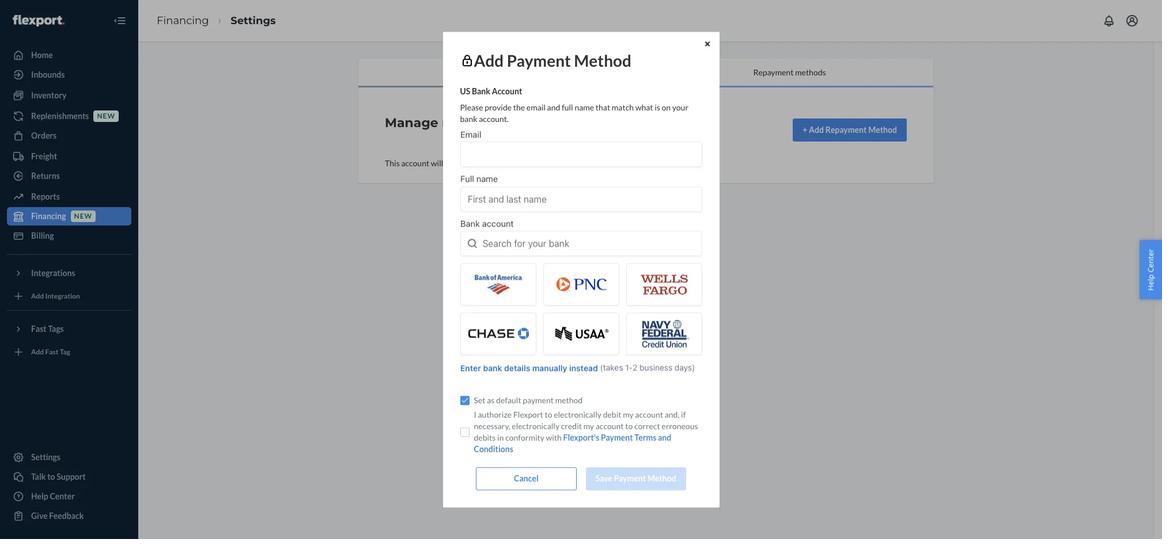 Task type: vqa. For each thing, say whether or not it's contained in the screenshot.
the left my
yes



Task type: locate. For each thing, give the bounding box(es) containing it.
if
[[681, 410, 686, 420]]

1 vertical spatial my
[[584, 422, 594, 432]]

my
[[623, 410, 634, 420], [584, 422, 594, 432]]

None checkbox
[[460, 428, 469, 438]]

i
[[474, 410, 476, 420]]

None checkbox
[[460, 397, 469, 406]]

email
[[527, 102, 546, 112]]

0 horizontal spatial and
[[547, 102, 560, 112]]

account up the correct
[[635, 410, 663, 420]]

the
[[513, 102, 525, 112]]

payment up account on the left top of the page
[[507, 51, 571, 70]]

1 vertical spatial electronically
[[512, 422, 560, 432]]

1 vertical spatial account
[[596, 422, 624, 432]]

0 horizontal spatial method
[[574, 51, 632, 70]]

0 vertical spatial account
[[635, 410, 663, 420]]

my right debit
[[623, 410, 634, 420]]

method up 'that'
[[574, 51, 632, 70]]

account
[[635, 410, 663, 420], [596, 422, 624, 432]]

on
[[662, 102, 671, 112]]

0 vertical spatial payment
[[507, 51, 571, 70]]

in
[[497, 433, 504, 443]]

2 vertical spatial payment
[[614, 474, 646, 484]]

bank
[[460, 114, 477, 124]]

0 horizontal spatial account
[[596, 422, 624, 432]]

0 vertical spatial to
[[545, 410, 552, 420]]

conformity
[[505, 433, 545, 443]]

my up flexport's at the bottom of page
[[584, 422, 594, 432]]

help center
[[1146, 249, 1156, 291]]

payment for flexport's
[[601, 433, 633, 443]]

payment inside 'flexport's payment terms and conditions'
[[601, 433, 633, 443]]

electronically
[[554, 410, 602, 420], [512, 422, 560, 432]]

electronically up the credit
[[554, 410, 602, 420]]

is
[[655, 102, 660, 112]]

1 horizontal spatial and
[[658, 433, 672, 443]]

close image
[[706, 41, 710, 47]]

payment
[[507, 51, 571, 70], [601, 433, 633, 443], [614, 474, 646, 484]]

that
[[596, 102, 610, 112]]

save payment method
[[596, 474, 676, 484]]

to left the correct
[[625, 422, 633, 432]]

0 vertical spatial my
[[623, 410, 634, 420]]

method inside button
[[648, 474, 676, 484]]

center
[[1146, 249, 1156, 273]]

0 horizontal spatial my
[[584, 422, 594, 432]]

1 vertical spatial to
[[625, 422, 633, 432]]

method down the terms
[[648, 474, 676, 484]]

cancel
[[514, 474, 539, 484]]

none checkbox inside add payment method dialog
[[460, 428, 469, 438]]

1 vertical spatial payment
[[601, 433, 633, 443]]

payment
[[523, 396, 554, 406]]

method
[[555, 396, 583, 406]]

debits
[[474, 433, 496, 443]]

1 horizontal spatial my
[[623, 410, 634, 420]]

flexport
[[513, 410, 543, 420]]

flexport's payment terms and conditions
[[474, 433, 672, 455]]

1 vertical spatial method
[[648, 474, 676, 484]]

electronically down flexport on the left bottom of the page
[[512, 422, 560, 432]]

and down erroneous on the bottom of page
[[658, 433, 672, 443]]

to
[[545, 410, 552, 420], [625, 422, 633, 432]]

payment right save
[[614, 474, 646, 484]]

and
[[547, 102, 560, 112], [658, 433, 672, 443]]

0 vertical spatial method
[[574, 51, 632, 70]]

1 vertical spatial and
[[658, 433, 672, 443]]

1 horizontal spatial account
[[635, 410, 663, 420]]

payment down debit
[[601, 433, 633, 443]]

0 horizontal spatial to
[[545, 410, 552, 420]]

and left full in the left of the page
[[547, 102, 560, 112]]

0 vertical spatial electronically
[[554, 410, 602, 420]]

set
[[474, 396, 486, 406]]

payment inside button
[[614, 474, 646, 484]]

help center button
[[1140, 240, 1162, 300]]

terms
[[635, 433, 657, 443]]

account down debit
[[596, 422, 624, 432]]

to down payment at the left of the page
[[545, 410, 552, 420]]

correct
[[634, 422, 660, 432]]

and inside please provide the email and full name that match what is on your bank account.
[[547, 102, 560, 112]]

necessary,
[[474, 422, 510, 432]]

bank
[[472, 86, 490, 96]]

flexport's payment terms and conditions link
[[474, 433, 672, 455]]

method
[[574, 51, 632, 70], [648, 474, 676, 484]]

full
[[562, 102, 573, 112]]

0 vertical spatial and
[[547, 102, 560, 112]]

1 horizontal spatial method
[[648, 474, 676, 484]]



Task type: describe. For each thing, give the bounding box(es) containing it.
add payment method dialog
[[443, 32, 719, 508]]

please provide the email and full name that match what is on your bank account.
[[460, 102, 689, 124]]

method for save payment method
[[648, 474, 676, 484]]

credit
[[561, 422, 582, 432]]

name
[[575, 102, 594, 112]]

payment for add
[[507, 51, 571, 70]]

help
[[1146, 275, 1156, 291]]

and,
[[665, 410, 680, 420]]

please
[[460, 102, 483, 112]]

what
[[635, 102, 653, 112]]

i authorize flexport to electronically debit my account and, if necessary, electronically credit my account to correct erroneous debits in conformity with
[[474, 410, 698, 443]]

with
[[546, 433, 562, 443]]

cancel button
[[476, 468, 577, 491]]

set as default payment method
[[474, 396, 583, 406]]

add
[[474, 51, 504, 70]]

authorize
[[478, 410, 512, 420]]

method for add payment method
[[574, 51, 632, 70]]

none checkbox inside add payment method dialog
[[460, 397, 469, 406]]

payment for save
[[614, 474, 646, 484]]

provide
[[485, 102, 512, 112]]

us bank account
[[460, 86, 522, 96]]

match
[[612, 102, 634, 112]]

save
[[596, 474, 612, 484]]

default
[[496, 396, 521, 406]]

and inside 'flexport's payment terms and conditions'
[[658, 433, 672, 443]]

as
[[487, 396, 495, 406]]

account.
[[479, 114, 509, 124]]

save payment method button
[[586, 468, 686, 491]]

your
[[672, 102, 689, 112]]

us
[[460, 86, 470, 96]]

add payment method
[[474, 51, 632, 70]]

account
[[492, 86, 522, 96]]

1 horizontal spatial to
[[625, 422, 633, 432]]

erroneous
[[662, 422, 698, 432]]

debit
[[603, 410, 622, 420]]

flexport's
[[563, 433, 600, 443]]

conditions
[[474, 445, 513, 455]]



